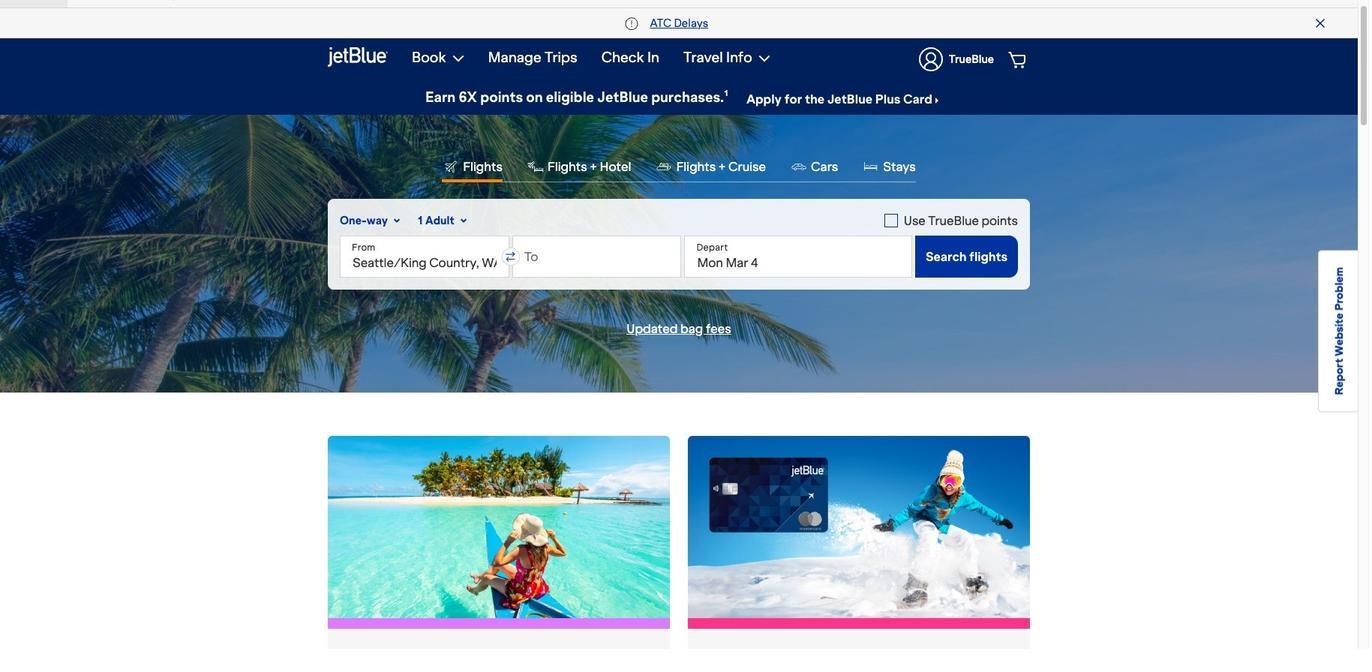Task type: vqa. For each thing, say whether or not it's contained in the screenshot.
JetBlue Vacations image
no



Task type: describe. For each thing, give the bounding box(es) containing it.
Depart Press DOWN ARROW key to select available dates field
[[685, 236, 913, 278]]

shopping cart (empty) image
[[1008, 50, 1028, 68]]

close image
[[1316, 19, 1325, 28]]

jetblue image
[[328, 45, 388, 69]]



Task type: locate. For each thing, give the bounding box(es) containing it.
paisly by jetblue image
[[163, 0, 198, 2]]

navigation
[[400, 38, 1030, 80]]

None text field
[[340, 236, 509, 278], [512, 236, 682, 278], [340, 236, 509, 278], [512, 236, 682, 278]]

None checkbox
[[885, 212, 1018, 230]]

banner
[[0, 0, 1358, 115]]



